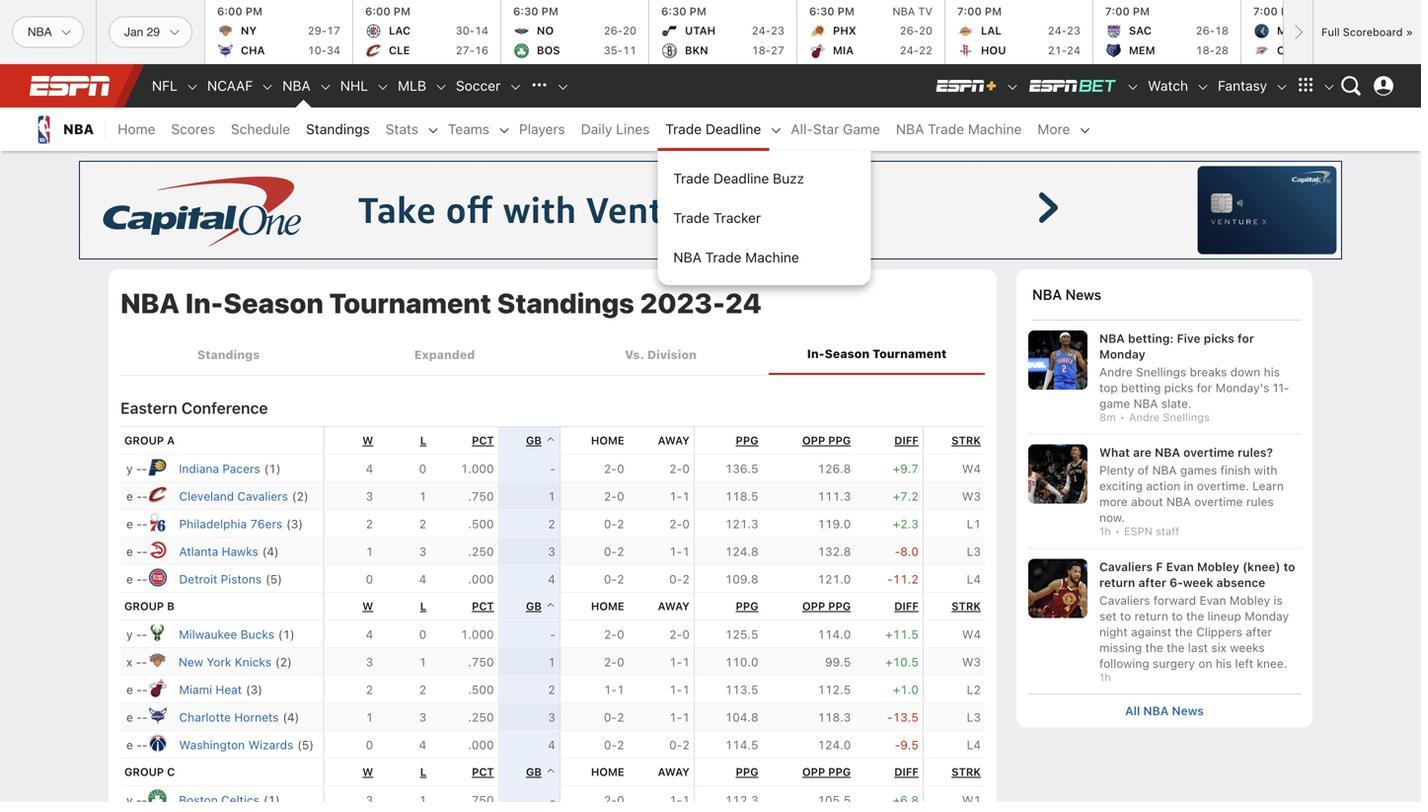 Task type: vqa. For each thing, say whether or not it's contained in the screenshot.
0- associated with 121.3
yes



Task type: describe. For each thing, give the bounding box(es) containing it.
0 vertical spatial overtime
[[1184, 446, 1235, 460]]

17
[[327, 24, 341, 37]]

detroit
[[179, 573, 217, 587]]

players
[[519, 121, 565, 137]]

104.8
[[725, 711, 759, 725]]

1 vertical spatial standings link
[[120, 337, 337, 373]]

1- for 110.0
[[669, 656, 682, 669]]

cle image
[[148, 485, 167, 505]]

2 horizontal spatial to
[[1284, 560, 1296, 574]]

all nba news link
[[1125, 704, 1204, 718]]

0 vertical spatial standings link
[[298, 108, 378, 151]]

1 horizontal spatial after
[[1246, 625, 1273, 639]]

all-
[[791, 121, 813, 137]]

all-star game link
[[783, 108, 888, 151]]

0 vertical spatial nba trade machine link
[[888, 108, 1030, 151]]

monday inside 'nba betting: five picks for monday andre snellings breaks down his top betting picks for monday's 11- game nba slate.'
[[1100, 347, 1146, 361]]

w4 for +9.7
[[962, 462, 981, 476]]

0 vertical spatial tournament
[[329, 287, 491, 319]]

121.0
[[818, 573, 851, 587]]

6 pm from the left
[[985, 5, 1002, 18]]

8.0
[[901, 545, 919, 559]]

121.3
[[725, 517, 759, 531]]

4 pm from the left
[[690, 5, 707, 18]]

division
[[648, 348, 697, 362]]

ppg up 126.8
[[828, 435, 851, 447]]

ppg up the 136.5
[[736, 435, 759, 447]]

24-23 for 27
[[752, 24, 785, 37]]

2 vertical spatial standings
[[197, 348, 260, 362]]

0 horizontal spatial nba trade machine link
[[666, 238, 863, 277]]

game
[[843, 121, 880, 137]]

pct for pct link related to 1st l 'link' from the bottom
[[472, 766, 494, 779]]

119.0
[[818, 517, 851, 531]]

w for 'w' link for 1st l 'link' from the bottom
[[363, 766, 373, 779]]

1 vertical spatial for
[[1197, 381, 1213, 395]]

his inside 'cavaliers f evan mobley (knee) to return after 6-week absence cavaliers forward evan mobley is set to return to the lineup monday night against the clippers after missing the the last six weeks following surgery on his left knee. 1h'
[[1216, 657, 1232, 671]]

bos
[[537, 44, 560, 57]]

26- for 11
[[604, 24, 623, 37]]

the down "forward"
[[1187, 609, 1205, 623]]

6:00 pm for lac
[[365, 5, 411, 18]]

monday inside 'cavaliers f evan mobley (knee) to return after 6-week absence cavaliers forward evan mobley is set to return to the lineup monday night against the clippers after missing the the last six weeks following surgery on his left knee. 1h'
[[1245, 609, 1289, 623]]

5 pm from the left
[[838, 5, 855, 18]]

top
[[1100, 381, 1118, 395]]

ny image
[[147, 651, 167, 670]]

away for 1st l 'link' from the top of the standings page main content the ppg link
[[658, 435, 690, 447]]

1 horizontal spatial picks
[[1204, 332, 1235, 346]]

tv
[[919, 5, 933, 18]]

1.000 for 125.5
[[461, 628, 494, 642]]

124.0
[[818, 739, 851, 752]]

knicks
[[235, 656, 271, 669]]

y -- for milwaukee bucks
[[126, 628, 147, 642]]

a
[[167, 435, 175, 447]]

22
[[919, 44, 933, 57]]

1 vertical spatial return
[[1135, 609, 1169, 623]]

2 6:30 pm from the left
[[661, 5, 707, 18]]

plenty
[[1100, 464, 1135, 477]]

new york knicks link
[[179, 656, 271, 669]]

0-2 for 114.5
[[604, 739, 625, 752]]

five
[[1177, 332, 1201, 346]]

0 horizontal spatial picks
[[1165, 381, 1194, 395]]

1 horizontal spatial more espn image
[[1323, 80, 1337, 94]]

w3 for +7.2
[[962, 490, 981, 504]]

0- for 114.5
[[604, 739, 617, 752]]

away for second l 'link' from the top the ppg link
[[658, 600, 690, 613]]

home for pct link related to 1st l 'link' from the bottom
[[591, 766, 625, 779]]

nba image
[[319, 80, 332, 94]]

0 horizontal spatial more espn image
[[1291, 71, 1321, 101]]

espn staff
[[1124, 525, 1180, 538]]

is
[[1274, 594, 1283, 607]]

action
[[1146, 479, 1181, 493]]

atlanta hawks (4)
[[179, 545, 279, 559]]

cavaliers forward evan mobley is set to return to the lineup monday night against the clippers after missing the the last six weeks following surgery on his left knee. element
[[1100, 591, 1301, 672]]

1 7:00 from the left
[[958, 5, 982, 18]]

(knee)
[[1243, 560, 1281, 574]]

opp for second l 'link' from the top the ppg link
[[803, 600, 826, 613]]

24- for 24
[[1048, 24, 1067, 37]]

clippers
[[1197, 625, 1243, 639]]

deadline for trade deadline buzz
[[714, 170, 769, 187]]

1 horizontal spatial evan
[[1200, 594, 1227, 607]]

24 inside standings page main content
[[726, 287, 762, 319]]

1-1 for 124.8
[[669, 545, 690, 559]]

schedule link
[[223, 108, 298, 151]]

vs. division link
[[553, 337, 769, 373]]

.750 for 118.5
[[468, 490, 494, 504]]

l4 for -9.5
[[967, 739, 981, 752]]

ppg link for 1st l 'link' from the top of the standings page main content
[[736, 435, 759, 447]]

group for group a
[[124, 435, 164, 447]]

2 horizontal spatial standings
[[497, 287, 634, 319]]

1 horizontal spatial to
[[1172, 609, 1183, 623]]

w3 for +10.5
[[962, 656, 981, 669]]

e for washington wizards
[[126, 739, 133, 752]]

0- for 121.3
[[604, 517, 617, 531]]

1 vertical spatial (2)
[[275, 656, 292, 669]]

vs. division
[[625, 348, 697, 362]]

opp for 1st l 'link' from the top of the standings page main content the ppg link
[[803, 435, 826, 447]]

3 7:00 from the left
[[1254, 5, 1278, 18]]

2 pm from the left
[[394, 5, 411, 18]]

espn+ image
[[935, 78, 998, 94]]

daily lines link
[[573, 108, 658, 151]]

(3) for philadelphia 76ers (3)
[[286, 517, 303, 531]]

2 strk from the top
[[952, 600, 981, 613]]

cavaliers f evan mobley (knee) to return after 6-week absence image
[[1029, 559, 1088, 618]]

bucks
[[241, 628, 274, 642]]

scores link
[[163, 108, 223, 151]]

29-
[[308, 24, 327, 37]]

betting:
[[1128, 332, 1174, 346]]

with
[[1254, 464, 1278, 477]]

0 horizontal spatial after
[[1139, 576, 1167, 590]]

gb for pct link related to 1st l 'link' from the bottom
[[526, 766, 542, 779]]

1- for 113.5
[[669, 683, 682, 697]]

1 vertical spatial tournament
[[873, 347, 947, 361]]

trade tracker
[[674, 210, 761, 226]]

2 7:00 from the left
[[1106, 5, 1130, 18]]

l for 1st l 'link' from the top of the standings page main content
[[420, 435, 427, 447]]

what are nba overtime rules? image
[[1029, 445, 1088, 504]]

scores
[[171, 121, 215, 137]]

l3 for -8.0
[[967, 545, 981, 559]]

w link for second l 'link' from the top
[[363, 600, 373, 613]]

gb for pct link related to 1st l 'link' from the top of the standings page main content
[[526, 435, 542, 447]]

0 vertical spatial news
[[1066, 286, 1102, 304]]

atlanta
[[179, 545, 218, 559]]

opp ppg for opp ppg link for the ppg link associated with 1st l 'link' from the bottom 'diff' link
[[803, 766, 851, 779]]

(3) for miami heat (3)
[[246, 683, 262, 697]]

1 7:00 pm from the left
[[958, 5, 1002, 18]]

e for detroit pistons
[[126, 573, 133, 587]]

andre snellings breaks down his top betting picks for monday's 11-game nba slate. element
[[1100, 362, 1301, 412]]

0- for 124.8
[[604, 545, 617, 559]]

lac
[[389, 24, 411, 37]]

espn
[[1124, 525, 1153, 538]]

deadline for trade deadline
[[706, 121, 761, 137]]

stats image
[[426, 124, 440, 137]]

1 horizontal spatial for
[[1238, 332, 1254, 346]]

washington wizards (5)
[[179, 739, 314, 752]]

atl image
[[148, 540, 167, 560]]

all
[[1125, 704, 1140, 718]]

watch image
[[1197, 80, 1210, 94]]

phx
[[833, 24, 857, 37]]

0 horizontal spatial espn bet image
[[1028, 78, 1119, 94]]

26- for 28
[[1196, 24, 1215, 37]]

112.5
[[818, 683, 851, 697]]

28
[[1215, 44, 1229, 57]]

in-season tournament
[[807, 347, 947, 361]]

espn plus image
[[1006, 80, 1020, 94]]

24-23 for 24
[[1048, 24, 1081, 37]]

1 vertical spatial andre
[[1129, 411, 1160, 424]]

cavaliers inside standings page main content
[[237, 490, 288, 504]]

6:00 for ny
[[217, 5, 243, 18]]

trade down espn+ image
[[928, 121, 964, 137]]

home link
[[110, 108, 163, 151]]

35-
[[604, 44, 623, 57]]

left
[[1235, 657, 1254, 671]]

pct for pct link related to 1st l 'link' from the top of the standings page main content
[[472, 435, 494, 447]]

vs.
[[625, 348, 645, 362]]

(1) for indiana pacers (1)
[[264, 462, 281, 476]]

23 for 18-
[[771, 24, 785, 37]]

utah
[[685, 24, 716, 37]]

0 vertical spatial evan
[[1166, 560, 1194, 574]]

0-2 for 104.8
[[604, 711, 625, 725]]

games
[[1180, 464, 1218, 477]]

l3 for -13.5
[[967, 711, 981, 725]]

forward
[[1154, 594, 1197, 607]]

1 horizontal spatial nba link
[[275, 64, 319, 108]]

1-1 for 104.8
[[669, 711, 690, 725]]

mia image
[[148, 678, 167, 698]]

opp ppg link for the ppg link associated with 1st l 'link' from the bottom 'diff' link
[[803, 766, 851, 779]]

l4 for -11.2
[[967, 573, 981, 587]]

ncaaf
[[207, 77, 253, 94]]

soccer image
[[509, 80, 522, 94]]

the up surgery
[[1167, 641, 1185, 655]]

philadelphia
[[179, 517, 247, 531]]

soccer link
[[448, 64, 509, 108]]

indiana
[[179, 462, 219, 476]]

schedule
[[231, 121, 290, 137]]

8 pm from the left
[[1281, 5, 1298, 18]]

-8.0
[[895, 545, 919, 559]]

standings page main content
[[109, 269, 1017, 803]]

are
[[1133, 446, 1152, 460]]

(1) for milwaukee bucks (1)
[[278, 628, 295, 642]]

c
[[167, 766, 175, 779]]

0 vertical spatial season
[[223, 287, 324, 319]]

(5) for detroit pistons (5)
[[266, 573, 282, 587]]

0 vertical spatial return
[[1100, 576, 1136, 590]]

nba trade machine for 'nba trade machine' link to the left
[[674, 249, 799, 266]]

in-season tournament link
[[769, 336, 985, 372]]

teams
[[448, 121, 490, 137]]

6:00 pm for ny
[[217, 5, 263, 18]]

opp ppg for opp ppg link for second l 'link' from the top the ppg link 'diff' link
[[803, 600, 851, 613]]

e -- for atlanta hawks
[[126, 545, 148, 559]]

1 vertical spatial cavaliers
[[1100, 560, 1153, 574]]

3 strk from the top
[[952, 766, 981, 779]]

ppg down 124.0
[[828, 766, 851, 779]]

ncaaf link
[[199, 64, 261, 108]]

new
[[179, 656, 203, 669]]

pistons
[[221, 573, 262, 587]]

andre snellings
[[1129, 411, 1210, 424]]

3 l link from the top
[[420, 766, 427, 779]]

1 vertical spatial in-
[[807, 347, 825, 361]]

diff for the ppg link associated with 1st l 'link' from the bottom 'diff' link
[[895, 766, 919, 779]]

fantasy image
[[1275, 80, 1289, 94]]

charlotte hornets (4)
[[179, 711, 299, 725]]

washington wizards link
[[179, 739, 293, 752]]

ppg down 121.0
[[828, 600, 851, 613]]

w link for 1st l 'link' from the top of the standings page main content
[[363, 435, 373, 447]]

ncaaf image
[[261, 80, 275, 94]]

no
[[537, 24, 554, 37]]

group b
[[124, 600, 174, 613]]

2 l link from the top
[[420, 600, 427, 613]]

nfl
[[152, 77, 178, 94]]

1 horizontal spatial 24
[[1067, 44, 1081, 57]]

0 horizontal spatial nba link
[[20, 108, 106, 151]]

35-11
[[604, 44, 637, 57]]

all-star game
[[791, 121, 880, 137]]

buzz
[[773, 170, 805, 187]]

home for pct link related to 1st l 'link' from the top of the standings page main content
[[591, 435, 625, 447]]

0 vertical spatial mobley
[[1197, 560, 1240, 574]]

weeks
[[1230, 641, 1265, 655]]

ppg down 109.8
[[736, 600, 759, 613]]

1 horizontal spatial news
[[1172, 704, 1204, 718]]

machine for the top 'nba trade machine' link
[[968, 121, 1022, 137]]

global navigation element
[[20, 64, 1402, 108]]

andre inside 'nba betting: five picks for monday andre snellings breaks down his top betting picks for monday's 11- game nba slate.'
[[1100, 365, 1133, 379]]

trade down trade tracker
[[706, 249, 742, 266]]

the down against
[[1146, 641, 1164, 655]]

x --
[[126, 656, 147, 669]]

hou
[[981, 44, 1006, 57]]

nhl image
[[376, 80, 390, 94]]

0 vertical spatial in-
[[185, 287, 223, 319]]

109.8
[[725, 573, 759, 587]]

y -- for indiana pacers
[[126, 462, 147, 476]]

tab list inside standings page main content
[[120, 335, 985, 375]]

cha image
[[148, 706, 167, 726]]

14
[[475, 24, 489, 37]]

hornets
[[234, 711, 279, 725]]

miami heat (3)
[[179, 683, 262, 697]]

3 pm from the left
[[542, 5, 559, 18]]

1h inside 'cavaliers f evan mobley (knee) to return after 6-week absence cavaliers forward evan mobley is set to return to the lineup monday night against the clippers after missing the the last six weeks following surgery on his left knee. 1h'
[[1100, 671, 1111, 684]]

watch link
[[1140, 64, 1197, 108]]

the up last
[[1175, 625, 1193, 639]]

1 vertical spatial overtime
[[1195, 495, 1243, 509]]

.500 for 1-1
[[468, 683, 494, 697]]

overtime.
[[1197, 479, 1250, 493]]

more image
[[1078, 124, 1092, 137]]

e -- for charlotte hornets
[[126, 711, 148, 725]]

his inside 'nba betting: five picks for monday andre snellings breaks down his top betting picks for monday's 11- game nba slate.'
[[1264, 365, 1280, 379]]

cavaliers f evan mobley (knee) to return after 6-week absence cavaliers forward evan mobley is set to return to the lineup monday night against the clippers after missing the the last six weeks following surgery on his left knee. 1h
[[1100, 560, 1296, 684]]

1 vertical spatial season
[[825, 347, 870, 361]]

diff for second l 'link' from the top the ppg link 'diff' link
[[895, 600, 919, 613]]

ppg link for 1st l 'link' from the bottom
[[736, 766, 759, 779]]

machine for 'nba trade machine' link to the left
[[746, 249, 799, 266]]

nba tv
[[893, 5, 933, 18]]

york
[[207, 656, 231, 669]]

.750 for 110.0
[[468, 656, 494, 669]]

soccer
[[456, 77, 501, 94]]



Task type: locate. For each thing, give the bounding box(es) containing it.
0 horizontal spatial season
[[223, 287, 324, 319]]

1 vertical spatial opp ppg link
[[803, 600, 851, 613]]

0 horizontal spatial 6:30 pm
[[513, 5, 559, 18]]

more espn image
[[1291, 71, 1321, 101], [1323, 80, 1337, 94]]

1 l3 from the top
[[967, 545, 981, 559]]

y -- up x --
[[126, 628, 147, 642]]

mil image
[[147, 623, 167, 643]]

pm up the sac
[[1133, 5, 1150, 18]]

-11.2
[[887, 573, 919, 587]]

l for 1st l 'link' from the bottom
[[420, 766, 427, 779]]

nba trade machine for the top 'nba trade machine' link
[[896, 121, 1022, 137]]

plenty of nba games finish with exciting action in overtime. learn more about nba overtime rules now. element
[[1100, 461, 1301, 526]]

0
[[419, 462, 427, 476], [617, 462, 625, 476], [682, 462, 690, 476], [617, 490, 625, 504], [682, 517, 690, 531], [366, 573, 373, 587], [419, 628, 427, 642], [617, 628, 625, 642], [682, 628, 690, 642], [617, 656, 625, 669], [366, 739, 373, 752]]

0 vertical spatial gb
[[526, 435, 542, 447]]

0 vertical spatial after
[[1139, 576, 1167, 590]]

6:30 pm up the phx
[[809, 5, 855, 18]]

4 e -- from the top
[[126, 573, 148, 587]]

1 24-23 from the left
[[752, 24, 785, 37]]

0 vertical spatial away
[[658, 435, 690, 447]]

bos image
[[147, 789, 167, 803]]

e -- for philadelphia 76ers
[[126, 517, 148, 531]]

1 pct from the top
[[472, 435, 494, 447]]

l for second l 'link' from the top
[[420, 600, 427, 613]]

y --
[[126, 462, 147, 476], [126, 628, 147, 642]]

e down x
[[126, 683, 133, 697]]

0-2 for 109.8
[[604, 573, 625, 587]]

machine down trade tracker link at the top of page
[[746, 249, 799, 266]]

26-20 for 22
[[900, 24, 933, 37]]

2 24-23 from the left
[[1048, 24, 1081, 37]]

strk
[[952, 435, 981, 447], [952, 600, 981, 613], [952, 766, 981, 779]]

trade up trade tracker
[[674, 170, 710, 187]]

2 w from the top
[[363, 600, 373, 613]]

2 vertical spatial l
[[420, 766, 427, 779]]

e -- for cleveland cavaliers
[[126, 490, 148, 504]]

1 diff link from the top
[[895, 435, 919, 447]]

opp ppg for opp ppg link related to 'diff' link corresponding to 1st l 'link' from the top of the standings page main content the ppg link
[[803, 435, 851, 447]]

5 e -- from the top
[[126, 683, 148, 697]]

opp
[[803, 435, 826, 447], [803, 600, 826, 613], [803, 766, 826, 779]]

1h down now.
[[1100, 525, 1111, 538]]

3 opp from the top
[[803, 766, 826, 779]]

trade deadline buzz
[[674, 170, 805, 187]]

advertisement element
[[79, 161, 1343, 260]]

2 20 from the left
[[919, 24, 933, 37]]

finish
[[1221, 464, 1251, 477]]

2 ppg link from the top
[[736, 600, 759, 613]]

1 horizontal spatial 6:00 pm
[[365, 5, 411, 18]]

teams link
[[440, 108, 498, 151]]

2-
[[604, 462, 617, 476], [669, 462, 682, 476], [604, 490, 617, 504], [669, 517, 682, 531], [604, 628, 617, 642], [669, 628, 682, 642], [604, 656, 617, 669]]

nba trade machine down espn+ image
[[896, 121, 1022, 137]]

2 vertical spatial pct
[[472, 766, 494, 779]]

monday
[[1100, 347, 1146, 361], [1245, 609, 1289, 623]]

1 vertical spatial (5)
[[297, 739, 314, 752]]

0 vertical spatial for
[[1238, 332, 1254, 346]]

24-23 up 21-24
[[1048, 24, 1081, 37]]

nba trade machine link
[[888, 108, 1030, 151], [666, 238, 863, 277]]

2 .500 from the top
[[468, 683, 494, 697]]

1-
[[669, 490, 682, 504], [669, 545, 682, 559], [669, 656, 682, 669], [604, 683, 617, 697], [669, 683, 682, 697], [669, 711, 682, 725]]

opp ppg link down 124.0
[[803, 766, 851, 779]]

opp down 124.0
[[803, 766, 826, 779]]

1 vertical spatial diff link
[[895, 600, 919, 613]]

(1) right pacers
[[264, 462, 281, 476]]

2 6:00 pm from the left
[[365, 5, 411, 18]]

profile management image
[[1374, 76, 1394, 96]]

mobley down absence
[[1230, 594, 1271, 607]]

0- for 109.8
[[604, 573, 617, 587]]

0 vertical spatial picks
[[1204, 332, 1235, 346]]

opp ppg link
[[803, 435, 851, 447], [803, 600, 851, 613], [803, 766, 851, 779]]

-9.5
[[895, 739, 919, 752]]

w4 for +11.5
[[962, 628, 981, 642]]

0 vertical spatial .500
[[468, 517, 494, 531]]

l4 down l1
[[967, 573, 981, 587]]

1 18- from the left
[[752, 44, 771, 57]]

1 vertical spatial y --
[[126, 628, 147, 642]]

0 vertical spatial pct
[[472, 435, 494, 447]]

home for second l 'link' from the top's pct link
[[591, 600, 625, 613]]

2 group from the top
[[124, 600, 164, 613]]

6:30 up utah
[[661, 5, 687, 18]]

mlb image
[[434, 80, 448, 94]]

13.5
[[893, 711, 919, 725]]

18- down the 26-18
[[1196, 44, 1215, 57]]

e left wsh "image" at bottom
[[126, 739, 133, 752]]

2 gb link from the top
[[526, 600, 556, 613]]

monday's
[[1216, 381, 1270, 395]]

26-18
[[1196, 24, 1229, 37]]

wsh image
[[148, 734, 167, 753]]

his down six
[[1216, 657, 1232, 671]]

1 home from the top
[[591, 435, 625, 447]]

2 vertical spatial ppg link
[[736, 766, 759, 779]]

2 opp ppg from the top
[[803, 600, 851, 613]]

nfl image
[[185, 80, 199, 94]]

1 horizontal spatial 7:00 pm
[[1106, 5, 1150, 18]]

6:30 pm for phx
[[809, 5, 855, 18]]

1 .000 from the top
[[468, 573, 494, 587]]

0 horizontal spatial to
[[1120, 609, 1132, 623]]

1 pct link from the top
[[472, 435, 494, 447]]

0 vertical spatial machine
[[968, 121, 1022, 137]]

trade for trade deadline
[[666, 121, 702, 137]]

e -- up group b at the bottom left of page
[[126, 573, 148, 587]]

lines
[[616, 121, 650, 137]]

1 vertical spatial snellings
[[1163, 411, 1210, 424]]

nba betting: five picks for monday element
[[1100, 331, 1301, 362]]

2 gb from the top
[[526, 600, 542, 613]]

det image
[[148, 568, 167, 588]]

0 vertical spatial 1.000
[[461, 462, 494, 476]]

0 vertical spatial 1h
[[1100, 525, 1111, 538]]

0- for 104.8
[[604, 711, 617, 725]]

23 up 27
[[771, 24, 785, 37]]

cavaliers f evan mobley (knee) to return after 6-week absence element
[[1100, 559, 1301, 591]]

stats link
[[378, 108, 426, 151]]

nba betting: five picks for monday image
[[1029, 331, 1088, 390]]

2 pct link from the top
[[472, 600, 494, 613]]

e -- up the "det" image
[[126, 545, 148, 559]]

0-2 for 121.3
[[604, 517, 625, 531]]

return up set
[[1100, 576, 1136, 590]]

2 6:00 from the left
[[365, 5, 391, 18]]

1- for 104.8
[[669, 711, 682, 725]]

0 vertical spatial gb link
[[526, 435, 556, 447]]

evan up 6-
[[1166, 560, 1194, 574]]

opp ppg up 126.8
[[803, 435, 851, 447]]

1 vertical spatial l link
[[420, 600, 427, 613]]

standings link down nba "image"
[[298, 108, 378, 151]]

ppg link for second l 'link' from the top
[[736, 600, 759, 613]]

list
[[1029, 331, 1301, 684]]

6:00
[[217, 5, 243, 18], [365, 5, 391, 18]]

26- up 35-
[[604, 24, 623, 37]]

nba trade machine link down tracker
[[666, 238, 863, 277]]

e -- up "atl" image
[[126, 517, 148, 531]]

e left phi "icon"
[[126, 517, 133, 531]]

0 horizontal spatial tournament
[[329, 287, 491, 319]]

y
[[126, 462, 133, 476], [126, 628, 133, 642]]

full scoreboard »
[[1322, 26, 1414, 38]]

standings up conference
[[197, 348, 260, 362]]

nba inside standings page main content
[[120, 287, 180, 319]]

113.5
[[725, 683, 759, 697]]

-
[[136, 462, 142, 476], [142, 462, 147, 476], [550, 462, 556, 476], [136, 490, 142, 504], [142, 490, 148, 504], [136, 517, 142, 531], [142, 517, 148, 531], [136, 545, 142, 559], [142, 545, 148, 559], [895, 545, 901, 559], [136, 573, 142, 587], [142, 573, 148, 587], [887, 573, 893, 587], [136, 628, 142, 642], [142, 628, 147, 642], [550, 628, 556, 642], [136, 656, 141, 669], [141, 656, 147, 669], [136, 683, 142, 697], [142, 683, 148, 697], [136, 711, 142, 725], [142, 711, 148, 725], [887, 711, 893, 725], [136, 739, 142, 752], [142, 739, 148, 752], [895, 739, 901, 752]]

2 vertical spatial l link
[[420, 766, 427, 779]]

2 horizontal spatial 7:00
[[1254, 5, 1278, 18]]

0 horizontal spatial in-
[[185, 287, 223, 319]]

cavaliers
[[237, 490, 288, 504], [1100, 560, 1153, 574], [1100, 594, 1151, 607]]

more sports image
[[556, 80, 570, 94]]

3 away from the top
[[658, 766, 690, 779]]

2 26-20 from the left
[[900, 24, 933, 37]]

20 down tv
[[919, 24, 933, 37]]

0 vertical spatial monday
[[1100, 347, 1146, 361]]

pm up min
[[1281, 5, 1298, 18]]

23 for 21-
[[1067, 24, 1081, 37]]

3 diff from the top
[[895, 766, 919, 779]]

1 vertical spatial .500
[[468, 683, 494, 697]]

114.5
[[725, 739, 759, 752]]

3 gb link from the top
[[526, 766, 556, 779]]

.000 for 114.5
[[468, 739, 494, 752]]

4 e from the top
[[126, 573, 133, 587]]

1 vertical spatial machine
[[746, 249, 799, 266]]

1 w3 from the top
[[962, 490, 981, 504]]

nba inside global navigation element
[[282, 77, 311, 94]]

0 vertical spatial opp ppg
[[803, 435, 851, 447]]

18- for 27
[[752, 44, 771, 57]]

gb for second l 'link' from the top's pct link
[[526, 600, 542, 613]]

2 opp ppg link from the top
[[803, 600, 851, 613]]

mobley up the week
[[1197, 560, 1240, 574]]

27
[[771, 44, 785, 57]]

1 26- from the left
[[604, 24, 623, 37]]

18- for 28
[[1196, 44, 1215, 57]]

3 pct link from the top
[[472, 766, 494, 779]]

milwaukee bucks (1)
[[179, 628, 295, 642]]

2 strk link from the top
[[952, 600, 981, 613]]

1 horizontal spatial 20
[[919, 24, 933, 37]]

24-23 up 18-27
[[752, 24, 785, 37]]

trade deadline image
[[769, 124, 783, 137]]

0 vertical spatial (2)
[[292, 490, 309, 504]]

week
[[1183, 576, 1214, 590]]

(4) for charlotte hornets (4)
[[283, 711, 299, 725]]

26-20 up 35-11
[[604, 24, 637, 37]]

y for indiana pacers
[[126, 462, 133, 476]]

y -- down group a
[[126, 462, 147, 476]]

gb link for second l 'link' from the top's pct link
[[526, 600, 556, 613]]

to right set
[[1120, 609, 1132, 623]]

1- for 118.5
[[669, 490, 682, 504]]

3 e -- from the top
[[126, 545, 148, 559]]

24- down nba tv
[[900, 44, 919, 57]]

diff down 11.2
[[895, 600, 919, 613]]

opp ppg down 121.0
[[803, 600, 851, 613]]

strk link for the ppg link associated with 1st l 'link' from the bottom 'diff' link
[[952, 766, 981, 779]]

3 7:00 pm from the left
[[1254, 5, 1298, 18]]

1 strk link from the top
[[952, 435, 981, 447]]

1 vertical spatial 1h
[[1100, 671, 1111, 684]]

1 e from the top
[[126, 490, 133, 504]]

3 pct from the top
[[472, 766, 494, 779]]

24
[[1067, 44, 1081, 57], [726, 287, 762, 319]]

deadline left trade deadline image
[[706, 121, 761, 137]]

6 e -- from the top
[[126, 711, 148, 725]]

24- for 27
[[752, 24, 771, 37]]

trade deadline link
[[658, 108, 769, 151]]

cleveland cavaliers (2)
[[179, 490, 309, 504]]

slate.
[[1162, 397, 1192, 411]]

3 strk link from the top
[[952, 766, 981, 779]]

1 26-20 from the left
[[604, 24, 637, 37]]

3
[[366, 490, 373, 504], [419, 545, 427, 559], [548, 545, 556, 559], [366, 656, 373, 669], [419, 711, 427, 725], [548, 711, 556, 725]]

e -- up phi "icon"
[[126, 490, 148, 504]]

diff for 'diff' link corresponding to 1st l 'link' from the top of the standings page main content the ppg link
[[895, 435, 919, 447]]

1 horizontal spatial (5)
[[297, 739, 314, 752]]

1 vertical spatial l3
[[967, 711, 981, 725]]

e left the "det" image
[[126, 573, 133, 587]]

strk link for second l 'link' from the top the ppg link 'diff' link
[[952, 600, 981, 613]]

111.3
[[818, 490, 851, 504]]

1 1h from the top
[[1100, 525, 1111, 538]]

0 horizontal spatial 6:00
[[217, 5, 243, 18]]

2 y from the top
[[126, 628, 133, 642]]

phi image
[[148, 513, 167, 532]]

0 vertical spatial deadline
[[706, 121, 761, 137]]

2 horizontal spatial 26-
[[1196, 24, 1215, 37]]

group left a
[[124, 435, 164, 447]]

away for the ppg link associated with 1st l 'link' from the bottom
[[658, 766, 690, 779]]

ppg link up the 136.5
[[736, 435, 759, 447]]

after
[[1139, 576, 1167, 590], [1246, 625, 1273, 639]]

espn bet image left watch
[[1127, 80, 1140, 94]]

1 vertical spatial nba trade machine
[[674, 249, 799, 266]]

0 horizontal spatial 24-23
[[752, 24, 785, 37]]

.500 for 0-2
[[468, 517, 494, 531]]

trade for trade deadline buzz
[[674, 170, 710, 187]]

0 horizontal spatial evan
[[1166, 560, 1194, 574]]

diff link for the ppg link associated with 1st l 'link' from the bottom
[[895, 766, 919, 779]]

1h down following
[[1100, 671, 1111, 684]]

after up weeks
[[1246, 625, 1273, 639]]

1 horizontal spatial nba trade machine link
[[888, 108, 1030, 151]]

snellings up "betting"
[[1136, 365, 1187, 379]]

7 pm from the left
[[1133, 5, 1150, 18]]

1-1 for 110.0
[[669, 656, 690, 669]]

(4)
[[262, 545, 279, 559], [283, 711, 299, 725]]

1-1
[[669, 490, 690, 504], [669, 545, 690, 559], [669, 656, 690, 669], [604, 683, 625, 697], [669, 683, 690, 697], [669, 711, 690, 725]]

(3) right 76ers
[[286, 517, 303, 531]]

overtime up games
[[1184, 446, 1235, 460]]

1 vertical spatial .250
[[468, 711, 494, 725]]

2 diff from the top
[[895, 600, 919, 613]]

w
[[363, 435, 373, 447], [363, 600, 373, 613], [363, 766, 373, 779]]

group for group c
[[124, 766, 164, 779]]

tournament
[[329, 287, 491, 319], [873, 347, 947, 361]]

.250 for 104.8
[[468, 711, 494, 725]]

pm up lac
[[394, 5, 411, 18]]

1 strk from the top
[[952, 435, 981, 447]]

for down breaks
[[1197, 381, 1213, 395]]

lineup
[[1208, 609, 1242, 623]]

6:30 up no
[[513, 5, 539, 18]]

0 vertical spatial w link
[[363, 435, 373, 447]]

1 y -- from the top
[[126, 462, 147, 476]]

scoreboard
[[1343, 26, 1403, 38]]

cavaliers up 76ers
[[237, 490, 288, 504]]

gb link for pct link related to 1st l 'link' from the top of the standings page main content
[[526, 435, 556, 447]]

1 ppg link from the top
[[736, 435, 759, 447]]

return up against
[[1135, 609, 1169, 623]]

teams image
[[498, 124, 511, 137]]

f
[[1156, 560, 1163, 574]]

news
[[1066, 286, 1102, 304], [1172, 704, 1204, 718]]

pm up utah
[[690, 5, 707, 18]]

diff link for 1st l 'link' from the top of the standings page main content the ppg link
[[895, 435, 919, 447]]

2 7:00 pm from the left
[[1106, 5, 1150, 18]]

diff down -9.5
[[895, 766, 919, 779]]

0 vertical spatial y --
[[126, 462, 147, 476]]

espn bet image
[[1028, 78, 1119, 94], [1127, 80, 1140, 94]]

tab list containing in-season tournament
[[120, 335, 985, 375]]

2 opp from the top
[[803, 600, 826, 613]]

2 vertical spatial gb
[[526, 766, 542, 779]]

1 vertical spatial mobley
[[1230, 594, 1271, 607]]

7:00 up the sac
[[1106, 5, 1130, 18]]

daily
[[581, 121, 612, 137]]

tab list
[[120, 335, 985, 375]]

1 e -- from the top
[[126, 490, 148, 504]]

1-1 for 118.5
[[669, 490, 690, 504]]

e -- up group c
[[126, 739, 148, 752]]

e for charlotte hornets
[[126, 711, 133, 725]]

andre up top
[[1100, 365, 1133, 379]]

0 vertical spatial .250
[[468, 545, 494, 559]]

1 gb link from the top
[[526, 435, 556, 447]]

1 diff from the top
[[895, 435, 919, 447]]

knee.
[[1257, 657, 1288, 671]]

machine down espn plus icon
[[968, 121, 1022, 137]]

his up '11-'
[[1264, 365, 1280, 379]]

2 .000 from the top
[[468, 739, 494, 752]]

23 up 21-24
[[1067, 24, 1081, 37]]

e for atlanta hawks
[[126, 545, 133, 559]]

snellings inside 'nba betting: five picks for monday andre snellings breaks down his top betting picks for monday's 11- game nba slate.'
[[1136, 365, 1187, 379]]

2 l4 from the top
[[967, 739, 981, 752]]

1 horizontal spatial tournament
[[873, 347, 947, 361]]

0 vertical spatial diff link
[[895, 435, 919, 447]]

snellings down slate.
[[1163, 411, 1210, 424]]

1 vertical spatial monday
[[1245, 609, 1289, 623]]

1 opp ppg link from the top
[[803, 435, 851, 447]]

20 for 35-
[[623, 24, 637, 37]]

detroit pistons link
[[179, 573, 262, 587]]

1 horizontal spatial 24-
[[900, 44, 919, 57]]

.000
[[468, 573, 494, 587], [468, 739, 494, 752]]

1 vertical spatial nba trade machine link
[[666, 238, 863, 277]]

0 horizontal spatial nba trade machine
[[674, 249, 799, 266]]

e left "atl" image
[[126, 545, 133, 559]]

2 w4 from the top
[[962, 628, 981, 642]]

3 6:30 from the left
[[809, 5, 835, 18]]

opp ppg down 124.0
[[803, 766, 851, 779]]

w3 up l2
[[962, 656, 981, 669]]

milwaukee bucks link
[[179, 628, 274, 642]]

e -- for miami heat
[[126, 683, 148, 697]]

e -- for detroit pistons
[[126, 573, 148, 587]]

6:30 for phx
[[809, 5, 835, 18]]

3 home from the top
[[591, 766, 625, 779]]

(4) for atlanta hawks (4)
[[262, 545, 279, 559]]

e -- up wsh "image" at bottom
[[126, 711, 148, 725]]

pct link for 1st l 'link' from the top of the standings page main content
[[472, 435, 494, 447]]

110.0
[[725, 656, 759, 669]]

3 group from the top
[[124, 766, 164, 779]]

20 up '11'
[[623, 24, 637, 37]]

6:00 pm
[[217, 5, 263, 18], [365, 5, 411, 18]]

picks up slate.
[[1165, 381, 1194, 395]]

for
[[1238, 332, 1254, 346], [1197, 381, 1213, 395]]

w4 up l2
[[962, 628, 981, 642]]

2 home from the top
[[591, 600, 625, 613]]

1 .750 from the top
[[468, 490, 494, 504]]

ind image
[[147, 457, 167, 477]]

6:00 up ny
[[217, 5, 243, 18]]

pm up the phx
[[838, 5, 855, 18]]

to right (knee)
[[1284, 560, 1296, 574]]

6:30 pm up utah
[[661, 5, 707, 18]]

3 w from the top
[[363, 766, 373, 779]]

philadelphia 76ers link
[[179, 517, 283, 531]]

26-20 for 11
[[604, 24, 637, 37]]

1 1.000 from the top
[[461, 462, 494, 476]]

6:00 pm up ny
[[217, 5, 263, 18]]

deadline up tracker
[[714, 170, 769, 187]]

1 horizontal spatial nba trade machine
[[896, 121, 1022, 137]]

opp down 121.0
[[803, 600, 826, 613]]

ppg link
[[736, 435, 759, 447], [736, 600, 759, 613], [736, 766, 759, 779]]

1 w link from the top
[[363, 435, 373, 447]]

23
[[771, 24, 785, 37], [1067, 24, 1081, 37]]

.250 for 124.8
[[468, 545, 494, 559]]

espn more sports home page image
[[524, 71, 554, 101]]

charlotte
[[179, 711, 231, 725]]

trade tracker link
[[666, 198, 863, 238]]

0 vertical spatial w
[[363, 435, 373, 447]]

news up nba betting: five picks for monday image
[[1066, 286, 1102, 304]]

diff up +9.7
[[895, 435, 919, 447]]

+2.3
[[893, 517, 919, 531]]

3 l from the top
[[420, 766, 427, 779]]

3 opp ppg link from the top
[[803, 766, 851, 779]]

1 horizontal spatial standings
[[306, 121, 370, 137]]

1 vertical spatial picks
[[1165, 381, 1194, 395]]

1 23 from the left
[[771, 24, 785, 37]]

1 w from the top
[[363, 435, 373, 447]]

30-
[[456, 24, 475, 37]]

1 horizontal spatial espn bet image
[[1127, 80, 1140, 94]]

1 w4 from the top
[[962, 462, 981, 476]]

detroit pistons (5)
[[179, 573, 282, 587]]

6:00 up lac
[[365, 5, 391, 18]]

2 vertical spatial away
[[658, 766, 690, 779]]

6:30 pm up no
[[513, 5, 559, 18]]

6:30 up the phx
[[809, 5, 835, 18]]

2 vertical spatial strk
[[952, 766, 981, 779]]

(3)
[[286, 517, 303, 531], [246, 683, 262, 697]]

1 vertical spatial pct
[[472, 600, 494, 613]]

e -- for washington wizards
[[126, 739, 148, 752]]

x
[[126, 656, 133, 669]]

3 gb from the top
[[526, 766, 542, 779]]

0 horizontal spatial 18-
[[752, 44, 771, 57]]

mia
[[833, 44, 854, 57]]

.000 for 109.8
[[468, 573, 494, 587]]

7:00 up min
[[1254, 5, 1278, 18]]

pct for second l 'link' from the top's pct link
[[472, 600, 494, 613]]

2 y -- from the top
[[126, 628, 147, 642]]

machine
[[968, 121, 1022, 137], [746, 249, 799, 266]]

2 23 from the left
[[1067, 24, 1081, 37]]

2 6:30 from the left
[[661, 5, 687, 18]]

1 vertical spatial ppg link
[[736, 600, 759, 613]]

1 vertical spatial news
[[1172, 704, 1204, 718]]

gb link for pct link related to 1st l 'link' from the bottom
[[526, 766, 556, 779]]

0 vertical spatial group
[[124, 435, 164, 447]]

7:00 pm up the sac
[[1106, 5, 1150, 18]]

overtime down "overtime."
[[1195, 495, 1243, 509]]

3 w link from the top
[[363, 766, 373, 779]]

0 horizontal spatial 26-20
[[604, 24, 637, 37]]

2 vertical spatial cavaliers
[[1100, 594, 1151, 607]]

1.000
[[461, 462, 494, 476], [461, 628, 494, 642]]

0 horizontal spatial news
[[1066, 286, 1102, 304]]

standings down nba "image"
[[306, 121, 370, 137]]

picks
[[1204, 332, 1235, 346], [1165, 381, 1194, 395]]

6:00 for lac
[[365, 5, 391, 18]]

diff link for second l 'link' from the top the ppg link
[[895, 600, 919, 613]]

six
[[1212, 641, 1227, 655]]

1 vertical spatial standings
[[497, 287, 634, 319]]

strk link for 'diff' link corresponding to 1st l 'link' from the top of the standings page main content the ppg link
[[952, 435, 981, 447]]

6:30 for no
[[513, 5, 539, 18]]

1 l link from the top
[[420, 435, 427, 447]]

132.8
[[818, 545, 851, 559]]

2 18- from the left
[[1196, 44, 1215, 57]]

pct link for 1st l 'link' from the bottom
[[472, 766, 494, 779]]

1 vertical spatial diff
[[895, 600, 919, 613]]

0-2
[[604, 517, 625, 531], [604, 545, 625, 559], [604, 573, 625, 587], [669, 573, 690, 587], [604, 711, 625, 725], [604, 739, 625, 752], [669, 739, 690, 752]]

0 vertical spatial ppg link
[[736, 435, 759, 447]]

w for 'w' link related to 1st l 'link' from the top of the standings page main content
[[363, 435, 373, 447]]

e for miami heat
[[126, 683, 133, 697]]

2 e -- from the top
[[126, 517, 148, 531]]

what are nba overtime rules? element
[[1100, 445, 1301, 461]]

ppg link down 109.8
[[736, 600, 759, 613]]

ppg down 114.5
[[736, 766, 759, 779]]

2 l3 from the top
[[967, 711, 981, 725]]

26-20 down nba tv
[[900, 24, 933, 37]]

overtime
[[1184, 446, 1235, 460], [1195, 495, 1243, 509]]

1 vertical spatial away
[[658, 600, 690, 613]]

list containing nba betting: five picks for monday
[[1029, 331, 1301, 684]]

2 vertical spatial w link
[[363, 766, 373, 779]]

0 horizontal spatial 24-
[[752, 24, 771, 37]]

1 pm from the left
[[246, 5, 263, 18]]

125.5
[[725, 628, 759, 642]]

1 vertical spatial .750
[[468, 656, 494, 669]]

full scoreboard » link
[[1313, 0, 1422, 64]]

opp ppg link for 'diff' link corresponding to 1st l 'link' from the top of the standings page main content the ppg link
[[803, 435, 851, 447]]

24- up 21-
[[1048, 24, 1067, 37]]

1 vertical spatial home
[[591, 600, 625, 613]]

(2) right knicks
[[275, 656, 292, 669]]

gb link
[[526, 435, 556, 447], [526, 600, 556, 613], [526, 766, 556, 779]]

24-23
[[752, 24, 785, 37], [1048, 24, 1081, 37]]

e -- down x --
[[126, 683, 148, 697]]

5 e from the top
[[126, 683, 133, 697]]

6:30 pm
[[513, 5, 559, 18], [661, 5, 707, 18], [809, 5, 855, 18]]

0 horizontal spatial 7:00
[[958, 5, 982, 18]]

+11.5
[[886, 628, 919, 642]]

1 horizontal spatial 24-23
[[1048, 24, 1081, 37]]

0 vertical spatial (5)
[[266, 573, 282, 587]]

1 opp ppg from the top
[[803, 435, 851, 447]]

2 1.000 from the top
[[461, 628, 494, 642]]

1 l from the top
[[420, 435, 427, 447]]

monday down "is"
[[1245, 609, 1289, 623]]

1 horizontal spatial 7:00
[[1106, 5, 1130, 18]]

2 pct from the top
[[472, 600, 494, 613]]

1 6:30 from the left
[[513, 5, 539, 18]]

2 w3 from the top
[[962, 656, 981, 669]]

w4
[[962, 462, 981, 476], [962, 628, 981, 642]]

w for second l 'link' from the top's 'w' link
[[363, 600, 373, 613]]

0 vertical spatial snellings
[[1136, 365, 1187, 379]]

standings link
[[298, 108, 378, 151], [120, 337, 337, 373]]

1 horizontal spatial 6:30 pm
[[661, 5, 707, 18]]

2 vertical spatial opp ppg link
[[803, 766, 851, 779]]

indiana pacers (1)
[[179, 462, 281, 476]]

2 away from the top
[[658, 600, 690, 613]]

e left the cle image
[[126, 490, 133, 504]]

washington
[[179, 739, 245, 752]]

3 diff link from the top
[[895, 766, 919, 779]]

opp up 126.8
[[803, 435, 826, 447]]

0 horizontal spatial 6:30
[[513, 5, 539, 18]]

conference
[[181, 399, 268, 418]]

nhl
[[340, 77, 368, 94]]

26- for 22
[[900, 24, 919, 37]]

fantasy
[[1218, 77, 1268, 94]]

w link for 1st l 'link' from the bottom
[[363, 766, 373, 779]]

20 for 24-
[[919, 24, 933, 37]]

1 away from the top
[[658, 435, 690, 447]]



